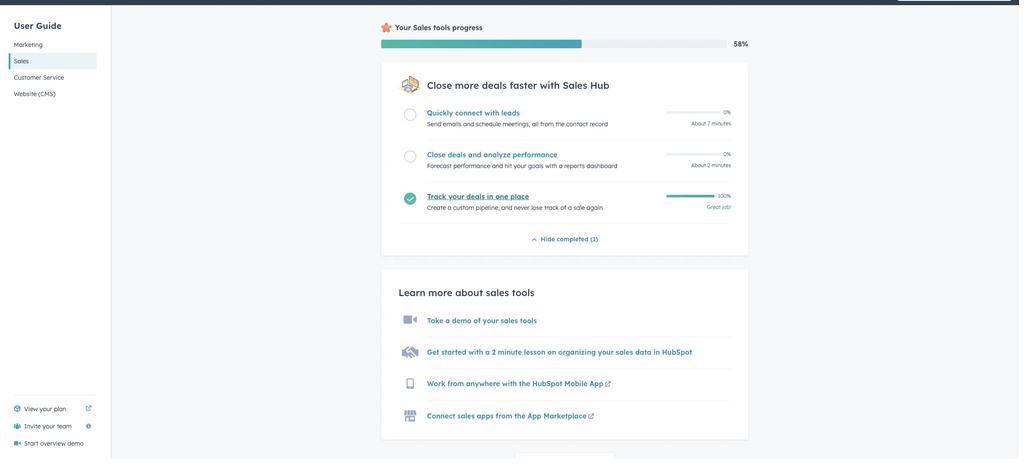 Task type: vqa. For each thing, say whether or not it's contained in the screenshot.
Marketplaces icon
no



Task type: locate. For each thing, give the bounding box(es) containing it.
0% up about 2 minutes
[[723, 151, 731, 158]]

2 vertical spatial the
[[514, 412, 525, 421]]

with up "schedule"
[[485, 109, 499, 117]]

with inside close deals and analyze performance forecast performance and hit your goals with a reports dashboard
[[545, 162, 557, 170]]

marketplace
[[543, 412, 587, 421]]

invite your team
[[24, 423, 72, 431]]

2 horizontal spatial sales
[[563, 79, 587, 92]]

link opens in a new window image right marketplace
[[588, 413, 594, 423]]

in inside track your deals in one place create a custom pipeline, and never lose track of a sale again
[[487, 193, 493, 201]]

1 vertical spatial from
[[447, 380, 464, 389]]

and down one
[[501, 204, 512, 212]]

1 horizontal spatial demo
[[452, 317, 472, 326]]

1 horizontal spatial 2
[[707, 162, 710, 169]]

0 vertical spatial in
[[487, 193, 493, 201]]

with right the faster on the right top
[[540, 79, 560, 92]]

close up "quickly"
[[427, 79, 452, 92]]

customer service button
[[9, 70, 97, 86]]

demo right the take
[[452, 317, 472, 326]]

1 vertical spatial hubspot
[[532, 380, 562, 389]]

0 vertical spatial 2
[[707, 162, 710, 169]]

a left sale
[[568, 204, 572, 212]]

the down lesson
[[519, 380, 530, 389]]

link opens in a new window image inside the view your plan link
[[85, 405, 92, 415]]

0 horizontal spatial hubspot
[[532, 380, 562, 389]]

demo down team
[[67, 440, 84, 448]]

2 up the [object object] complete progress bar
[[707, 162, 710, 169]]

0 horizontal spatial app
[[528, 412, 541, 421]]

sales right about
[[486, 287, 509, 299]]

1 horizontal spatial performance
[[513, 151, 557, 159]]

in right data in the right of the page
[[654, 348, 660, 357]]

minutes for close deals and analyze performance
[[712, 162, 731, 169]]

with down close deals and analyze performance "button"
[[545, 162, 557, 170]]

0 vertical spatial more
[[455, 79, 479, 92]]

app
[[590, 380, 603, 389], [528, 412, 541, 421]]

0 horizontal spatial demo
[[67, 440, 84, 448]]

0 vertical spatial minutes
[[712, 120, 731, 127]]

0% up about 7 minutes
[[723, 109, 731, 116]]

contact
[[566, 120, 588, 128]]

1 0% from the top
[[723, 109, 731, 116]]

minutes up 100%
[[712, 162, 731, 169]]

customer
[[14, 74, 41, 82]]

1 horizontal spatial of
[[561, 204, 566, 212]]

more for about
[[428, 287, 453, 299]]

1 vertical spatial in
[[654, 348, 660, 357]]

1 horizontal spatial more
[[455, 79, 479, 92]]

0%
[[723, 109, 731, 116], [723, 151, 731, 158]]

0 vertical spatial about
[[691, 120, 706, 127]]

a right the take
[[445, 317, 450, 326]]

from
[[540, 120, 554, 128], [447, 380, 464, 389], [496, 412, 512, 421]]

get started with a 2 minute lesson on organizing your sales data in hubspot link
[[427, 348, 692, 357]]

the
[[555, 120, 565, 128], [519, 380, 530, 389], [514, 412, 525, 421]]

organizing
[[558, 348, 596, 357]]

1 horizontal spatial app
[[590, 380, 603, 389]]

quickly
[[427, 109, 453, 117]]

a left "minute"
[[485, 348, 490, 357]]

2 vertical spatial from
[[496, 412, 512, 421]]

1 minutes from the top
[[712, 120, 731, 127]]

sales
[[486, 287, 509, 299], [501, 317, 518, 326], [616, 348, 633, 357], [457, 412, 475, 421]]

send
[[427, 120, 441, 128]]

close up "forecast"
[[427, 151, 446, 159]]

the inside quickly connect with leads send emails and schedule meetings, all from the contact record
[[555, 120, 565, 128]]

demo for overview
[[67, 440, 84, 448]]

2
[[707, 162, 710, 169], [492, 348, 496, 357]]

marketing button
[[9, 37, 97, 53]]

more for deals
[[455, 79, 479, 92]]

0 horizontal spatial more
[[428, 287, 453, 299]]

0 vertical spatial close
[[427, 79, 452, 92]]

deals for your
[[466, 193, 485, 201]]

hubspot left mobile
[[532, 380, 562, 389]]

close more deals faster with sales hub
[[427, 79, 609, 92]]

0 vertical spatial sales
[[413, 23, 431, 32]]

link opens in a new window image
[[85, 406, 92, 413], [588, 413, 594, 423]]

deals for more
[[482, 79, 507, 92]]

[object object] complete progress bar
[[666, 195, 714, 198]]

1 vertical spatial minutes
[[712, 162, 731, 169]]

in up pipeline,
[[487, 193, 493, 201]]

sales left apps
[[457, 412, 475, 421]]

deals left the faster on the right top
[[482, 79, 507, 92]]

from right work
[[447, 380, 464, 389]]

1 horizontal spatial from
[[496, 412, 512, 421]]

sales inside "button"
[[14, 57, 29, 65]]

0 vertical spatial deals
[[482, 79, 507, 92]]

0 vertical spatial hubspot
[[662, 348, 692, 357]]

1 vertical spatial demo
[[67, 440, 84, 448]]

analyze
[[484, 151, 511, 159]]

1 vertical spatial app
[[528, 412, 541, 421]]

1 vertical spatial tools
[[512, 287, 535, 299]]

sales left hub
[[563, 79, 587, 92]]

1 vertical spatial the
[[519, 380, 530, 389]]

1 vertical spatial more
[[428, 287, 453, 299]]

minutes right 7
[[712, 120, 731, 127]]

invite
[[24, 423, 41, 431]]

sales
[[413, 23, 431, 32], [14, 57, 29, 65], [563, 79, 587, 92]]

mobile
[[565, 380, 587, 389]]

demo inside start overview demo link
[[67, 440, 84, 448]]

with right anywhere
[[502, 380, 517, 389]]

0 vertical spatial of
[[561, 204, 566, 212]]

deals up custom
[[466, 193, 485, 201]]

more
[[455, 79, 479, 92], [428, 287, 453, 299]]

hide completed (1) button
[[531, 234, 598, 246]]

deals
[[482, 79, 507, 92], [448, 151, 466, 159], [466, 193, 485, 201]]

2 horizontal spatial from
[[540, 120, 554, 128]]

reports
[[564, 162, 585, 170]]

hubspot right data in the right of the page
[[662, 348, 692, 357]]

1 vertical spatial 0%
[[723, 151, 731, 158]]

0 vertical spatial demo
[[452, 317, 472, 326]]

performance up goals
[[513, 151, 557, 159]]

view your plan
[[24, 406, 66, 414]]

1 close from the top
[[427, 79, 452, 92]]

of right track
[[561, 204, 566, 212]]

0 vertical spatial 0%
[[723, 109, 731, 116]]

the for app
[[514, 412, 525, 421]]

1 vertical spatial deals
[[448, 151, 466, 159]]

user
[[14, 20, 33, 31]]

one
[[495, 193, 508, 201]]

link opens in a new window image inside the view your plan link
[[85, 406, 92, 413]]

2 minutes from the top
[[712, 162, 731, 169]]

0 vertical spatial from
[[540, 120, 554, 128]]

from right apps
[[496, 412, 512, 421]]

2 vertical spatial deals
[[466, 193, 485, 201]]

1 horizontal spatial link opens in a new window image
[[588, 413, 594, 423]]

0 vertical spatial performance
[[513, 151, 557, 159]]

0 horizontal spatial of
[[474, 317, 481, 326]]

sales up customer
[[14, 57, 29, 65]]

emails
[[443, 120, 462, 128]]

1 vertical spatial close
[[427, 151, 446, 159]]

completed
[[557, 236, 588, 243]]

2 left "minute"
[[492, 348, 496, 357]]

in
[[487, 193, 493, 201], [654, 348, 660, 357]]

2 0% from the top
[[723, 151, 731, 158]]

progress
[[452, 23, 482, 32]]

your up custom
[[448, 193, 464, 201]]

1 vertical spatial sales
[[14, 57, 29, 65]]

0 vertical spatial the
[[555, 120, 565, 128]]

more right learn
[[428, 287, 453, 299]]

about up the [object object] complete progress bar
[[691, 162, 706, 169]]

a left reports
[[559, 162, 563, 170]]

view your plan link
[[9, 401, 97, 418]]

work
[[427, 380, 445, 389]]

guide
[[36, 20, 62, 31]]

deals inside track your deals in one place create a custom pipeline, and never lose track of a sale again
[[466, 193, 485, 201]]

your right hit at the top
[[514, 162, 526, 170]]

your left team
[[42, 423, 55, 431]]

quickly connect with leads button
[[427, 109, 661, 117]]

about 2 minutes
[[691, 162, 731, 169]]

close inside close deals and analyze performance forecast performance and hit your goals with a reports dashboard
[[427, 151, 446, 159]]

1 horizontal spatial hubspot
[[662, 348, 692, 357]]

100%
[[718, 193, 731, 199]]

link opens in a new window image inside 'connect sales apps from the app marketplace' link
[[588, 414, 594, 421]]

your
[[514, 162, 526, 170], [448, 193, 464, 201], [483, 317, 499, 326], [598, 348, 614, 357], [40, 406, 52, 414], [42, 423, 55, 431]]

of
[[561, 204, 566, 212], [474, 317, 481, 326]]

work from anywhere with the hubspot mobile app link
[[427, 380, 612, 391]]

get started with a 2 minute lesson on organizing your sales data in hubspot
[[427, 348, 692, 357]]

from down the quickly connect with leads button
[[540, 120, 554, 128]]

0 horizontal spatial in
[[487, 193, 493, 201]]

performance down analyze
[[453, 162, 490, 170]]

close
[[427, 79, 452, 92], [427, 151, 446, 159]]

a
[[559, 162, 563, 170], [448, 204, 451, 212], [568, 204, 572, 212], [445, 317, 450, 326], [485, 348, 490, 357]]

app right mobile
[[590, 380, 603, 389]]

about
[[455, 287, 483, 299]]

more up the connect
[[455, 79, 479, 92]]

the left "contact"
[[555, 120, 565, 128]]

overview
[[40, 440, 66, 448]]

team
[[57, 423, 72, 431]]

of down about
[[474, 317, 481, 326]]

custom
[[453, 204, 474, 212]]

0 horizontal spatial sales
[[14, 57, 29, 65]]

deals up "forecast"
[[448, 151, 466, 159]]

place
[[510, 193, 529, 201]]

2 close from the top
[[427, 151, 446, 159]]

app left marketplace
[[528, 412, 541, 421]]

the down the work from anywhere with the hubspot mobile app link
[[514, 412, 525, 421]]

link opens in a new window image
[[605, 380, 611, 391], [605, 382, 611, 389], [85, 405, 92, 415], [588, 414, 594, 421]]

0 vertical spatial app
[[590, 380, 603, 389]]

1 vertical spatial 2
[[492, 348, 496, 357]]

hubspot inside the work from anywhere with the hubspot mobile app link
[[532, 380, 562, 389]]

0 horizontal spatial link opens in a new window image
[[85, 406, 92, 413]]

1 vertical spatial performance
[[453, 162, 490, 170]]

close for close more deals faster with sales hub
[[427, 79, 452, 92]]

2 vertical spatial tools
[[520, 317, 537, 326]]

pipeline,
[[476, 204, 500, 212]]

link opens in a new window image right plan on the bottom of the page
[[85, 406, 92, 413]]

all
[[532, 120, 539, 128]]

about left 7
[[691, 120, 706, 127]]

about
[[691, 120, 706, 127], [691, 162, 706, 169]]

performance
[[513, 151, 557, 159], [453, 162, 490, 170]]

Search HubSpot search field
[[898, 0, 1004, 1]]

hide completed (1)
[[541, 236, 598, 243]]

your inside track your deals in one place create a custom pipeline, and never lose track of a sale again
[[448, 193, 464, 201]]

connect sales apps from the app marketplace link
[[427, 412, 596, 423]]

sales right your
[[413, 23, 431, 32]]

hubspot
[[662, 348, 692, 357], [532, 380, 562, 389]]

your inside button
[[42, 423, 55, 431]]

and down the connect
[[463, 120, 474, 128]]

your left plan on the bottom of the page
[[40, 406, 52, 414]]

2 vertical spatial sales
[[563, 79, 587, 92]]

1 vertical spatial about
[[691, 162, 706, 169]]

0 horizontal spatial from
[[447, 380, 464, 389]]

lose
[[531, 204, 543, 212]]



Task type: describe. For each thing, give the bounding box(es) containing it.
learn
[[399, 287, 426, 299]]

and left analyze
[[468, 151, 481, 159]]

take a demo of your sales tools
[[427, 317, 537, 326]]

minutes for quickly connect with leads
[[712, 120, 731, 127]]

create
[[427, 204, 446, 212]]

never
[[514, 204, 530, 212]]

0 horizontal spatial performance
[[453, 162, 490, 170]]

customer service
[[14, 74, 64, 82]]

meetings,
[[503, 120, 530, 128]]

your sales tools progress
[[395, 23, 482, 32]]

link opens in a new window image inside 'connect sales apps from the app marketplace' link
[[588, 413, 594, 423]]

user guide views element
[[9, 5, 97, 102]]

started
[[441, 348, 466, 357]]

hide
[[541, 236, 555, 243]]

0% for close deals and analyze performance
[[723, 151, 731, 158]]

close deals and analyze performance button
[[427, 151, 661, 159]]

of inside track your deals in one place create a custom pipeline, and never lose track of a sale again
[[561, 204, 566, 212]]

close for close deals and analyze performance forecast performance and hit your goals with a reports dashboard
[[427, 151, 446, 159]]

track your deals in one place create a custom pipeline, and never lose track of a sale again
[[427, 193, 603, 212]]

your
[[395, 23, 411, 32]]

lesson
[[524, 348, 545, 357]]

track
[[427, 193, 446, 201]]

work from anywhere with the hubspot mobile app
[[427, 380, 603, 389]]

goals
[[528, 162, 544, 170]]

start overview demo link
[[9, 436, 97, 453]]

learn more about sales tools
[[399, 287, 535, 299]]

take a demo of your sales tools link
[[427, 317, 537, 326]]

data
[[635, 348, 651, 357]]

service
[[43, 74, 64, 82]]

a right 'create'
[[448, 204, 451, 212]]

connect
[[427, 412, 455, 421]]

view
[[24, 406, 38, 414]]

sales left data in the right of the page
[[616, 348, 633, 357]]

1 horizontal spatial in
[[654, 348, 660, 357]]

great
[[707, 204, 721, 211]]

close deals and analyze performance forecast performance and hit your goals with a reports dashboard
[[427, 151, 618, 170]]

your down about
[[483, 317, 499, 326]]

anywhere
[[466, 380, 500, 389]]

get
[[427, 348, 439, 357]]

plan
[[54, 406, 66, 414]]

about 7 minutes
[[691, 120, 731, 127]]

track your deals in one place button
[[427, 193, 661, 201]]

minute
[[498, 348, 522, 357]]

about for quickly connect with leads
[[691, 120, 706, 127]]

on
[[548, 348, 556, 357]]

the for hubspot
[[519, 380, 530, 389]]

with right 'started'
[[468, 348, 483, 357]]

hit
[[505, 162, 512, 170]]

(1)
[[590, 236, 598, 243]]

sale
[[573, 204, 585, 212]]

1 horizontal spatial sales
[[413, 23, 431, 32]]

sales button
[[9, 53, 97, 70]]

sales up "minute"
[[501, 317, 518, 326]]

dashboard
[[587, 162, 618, 170]]

7
[[708, 120, 710, 127]]

website
[[14, 90, 37, 98]]

1 vertical spatial of
[[474, 317, 481, 326]]

marketing
[[14, 41, 43, 49]]

with inside the work from anywhere with the hubspot mobile app link
[[502, 380, 517, 389]]

start overview demo
[[24, 440, 84, 448]]

0 horizontal spatial 2
[[492, 348, 496, 357]]

schedule
[[476, 120, 501, 128]]

app inside the work from anywhere with the hubspot mobile app link
[[590, 380, 603, 389]]

record
[[590, 120, 608, 128]]

app inside 'connect sales apps from the app marketplace' link
[[528, 412, 541, 421]]

hub
[[590, 79, 609, 92]]

about for close deals and analyze performance
[[691, 162, 706, 169]]

faster
[[510, 79, 537, 92]]

58%
[[734, 40, 748, 48]]

with inside quickly connect with leads send emails and schedule meetings, all from the contact record
[[485, 109, 499, 117]]

website (cms) button
[[9, 86, 97, 102]]

your inside close deals and analyze performance forecast performance and hit your goals with a reports dashboard
[[514, 162, 526, 170]]

0% for quickly connect with leads
[[723, 109, 731, 116]]

invite your team button
[[9, 418, 97, 436]]

again
[[587, 204, 603, 212]]

a inside close deals and analyze performance forecast performance and hit your goals with a reports dashboard
[[559, 162, 563, 170]]

great job!
[[707, 204, 731, 211]]

and inside track your deals in one place create a custom pipeline, and never lose track of a sale again
[[501, 204, 512, 212]]

apps
[[477, 412, 494, 421]]

and left hit at the top
[[492, 162, 503, 170]]

take
[[427, 317, 443, 326]]

quickly connect with leads send emails and schedule meetings, all from the contact record
[[427, 109, 608, 128]]

forecast
[[427, 162, 452, 170]]

from inside quickly connect with leads send emails and schedule meetings, all from the contact record
[[540, 120, 554, 128]]

leads
[[501, 109, 520, 117]]

demo for a
[[452, 317, 472, 326]]

connect sales apps from the app marketplace
[[427, 412, 587, 421]]

deals inside close deals and analyze performance forecast performance and hit your goals with a reports dashboard
[[448, 151, 466, 159]]

0 vertical spatial tools
[[433, 23, 450, 32]]

user guide
[[14, 20, 62, 31]]

your right organizing
[[598, 348, 614, 357]]

your sales tools progress progress bar
[[381, 40, 582, 48]]

start
[[24, 440, 38, 448]]

(cms)
[[38, 90, 55, 98]]

website (cms)
[[14, 90, 55, 98]]

and inside quickly connect with leads send emails and schedule meetings, all from the contact record
[[463, 120, 474, 128]]

track
[[544, 204, 559, 212]]

job!
[[722, 204, 731, 211]]



